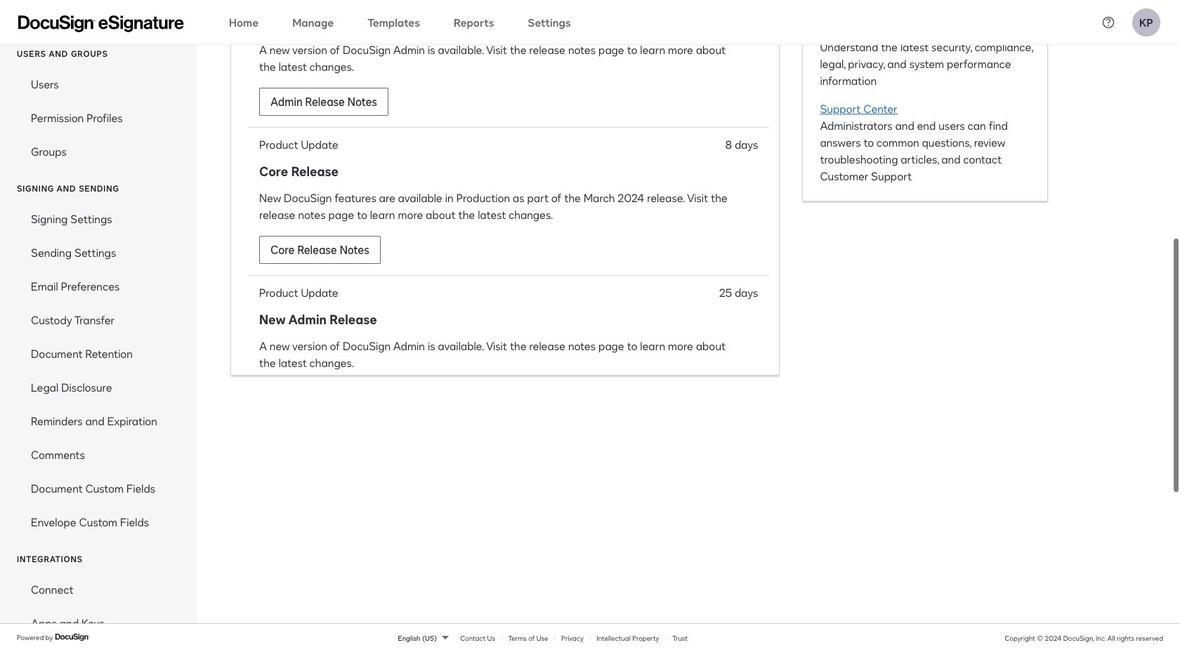 Task type: locate. For each thing, give the bounding box(es) containing it.
integrations element
[[0, 573, 197, 653]]

docusign admin image
[[18, 15, 184, 32]]

signing and sending element
[[0, 202, 197, 540]]



Task type: describe. For each thing, give the bounding box(es) containing it.
docusign image
[[55, 633, 90, 644]]

users and groups element
[[0, 68, 197, 169]]



Task type: vqa. For each thing, say whether or not it's contained in the screenshot.
'Account' element
no



